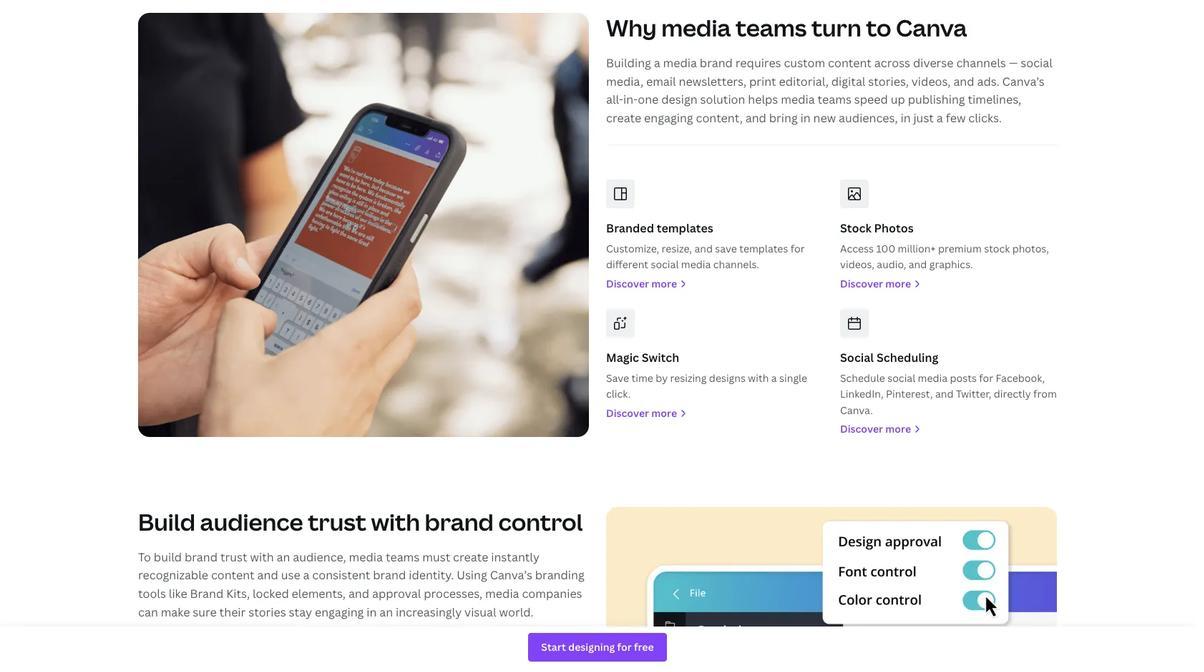 Task type: describe. For each thing, give the bounding box(es) containing it.
stories
[[248, 605, 286, 620]]

brand kit example from canva for media and publishing teams image
[[606, 508, 1057, 668]]

can
[[138, 605, 158, 620]]

linkedin,
[[840, 387, 884, 401]]

save
[[606, 371, 629, 385]]

from
[[1034, 387, 1057, 401]]

media up the email
[[663, 55, 697, 71]]

and down helps
[[746, 110, 766, 126]]

digital
[[831, 73, 866, 89]]

content,
[[696, 110, 743, 126]]

locked
[[253, 586, 289, 602]]

processes,
[[424, 586, 483, 602]]

custom
[[784, 55, 825, 71]]

companies
[[522, 586, 582, 602]]

why
[[606, 12, 657, 43]]

100
[[876, 242, 896, 255]]

why media teams turn to canva
[[606, 12, 967, 43]]

a inside to build brand trust with an audience, media teams must create instantly recognizable content and use a consistent brand identity. using canva's branding tools like brand kits, locked elements, and approval processes, media companies can make sure their stories stay engaging in an increasingly visual world.
[[303, 568, 310, 584]]

instantly
[[491, 550, 540, 565]]

social
[[840, 350, 874, 366]]

audio,
[[877, 258, 906, 272]]

publishing
[[908, 92, 965, 107]]

discover more link down channels.
[[606, 276, 823, 292]]

stock photos access 100 million+ premium stock photos, videos, audio, and graphics.
[[840, 221, 1049, 272]]

channels.
[[713, 258, 759, 272]]

visual
[[465, 605, 496, 620]]

million+
[[898, 242, 936, 255]]

just
[[914, 110, 934, 126]]

social scheduling schedule social media posts for facebook, linkedin, pinterest, and twitter, directly from canva.
[[840, 350, 1057, 417]]

diverse
[[913, 55, 954, 71]]

channels
[[957, 55, 1006, 71]]

different
[[606, 258, 648, 272]]

discover more down different
[[606, 277, 677, 290]]

using
[[457, 568, 487, 584]]

media,
[[606, 73, 643, 89]]

kits,
[[226, 586, 250, 602]]

recognizable
[[138, 568, 208, 584]]

solution
[[700, 92, 745, 107]]

time
[[632, 371, 653, 385]]

consistent
[[312, 568, 370, 584]]

and inside branded templates customize, resize, and save templates for different social media channels.
[[695, 242, 713, 255]]

design
[[661, 92, 698, 107]]

brand
[[190, 586, 224, 602]]

photos
[[874, 221, 914, 236]]

media up world.
[[485, 586, 519, 602]]

discover down different
[[606, 277, 649, 290]]

elements,
[[292, 586, 346, 602]]

a left few
[[937, 110, 943, 126]]

single
[[779, 371, 807, 385]]

canva's inside building a media brand requires custom content across diverse channels — social media, email newsletters, print editorial, digital stories, videos, and ads. canva's all-in-one design solution helps media teams speed up publishing timelines, create engaging content, and bring in new audiences, in just a few clicks.
[[1002, 73, 1045, 89]]

photos,
[[1012, 242, 1049, 255]]

audience,
[[293, 550, 346, 565]]

identity.
[[409, 568, 454, 584]]

branded
[[606, 221, 654, 236]]

content inside to build brand trust with an audience, media teams must create instantly recognizable content and use a consistent brand identity. using canva's branding tools like brand kits, locked elements, and approval processes, media companies can make sure their stories stay engaging in an increasingly visual world.
[[211, 568, 255, 584]]

videos, inside building a media brand requires custom content across diverse channels — social media, email newsletters, print editorial, digital stories, videos, and ads. canva's all-in-one design solution helps media teams speed up publishing timelines, create engaging content, and bring in new audiences, in just a few clicks.
[[912, 73, 951, 89]]

premium
[[938, 242, 982, 255]]

engaging inside to build brand trust with an audience, media teams must create instantly recognizable content and use a consistent brand identity. using canva's branding tools like brand kits, locked elements, and approval processes, media companies can make sure their stories stay engaging in an increasingly visual world.
[[315, 605, 364, 620]]

graphics.
[[929, 258, 973, 272]]

building
[[606, 55, 651, 71]]

content inside building a media brand requires custom content across diverse channels — social media, email newsletters, print editorial, digital stories, videos, and ads. canva's all-in-one design solution helps media teams speed up publishing timelines, create engaging content, and bring in new audiences, in just a few clicks.
[[828, 55, 872, 71]]

scheduling
[[877, 350, 939, 366]]

branding
[[535, 568, 585, 584]]

directly
[[994, 387, 1031, 401]]

resizing
[[670, 371, 707, 385]]

click.
[[606, 387, 631, 401]]

social inside branded templates customize, resize, and save templates for different social media channels.
[[651, 258, 679, 272]]

brand up approval
[[373, 568, 406, 584]]

in inside to build brand trust with an audience, media teams must create instantly recognizable content and use a consistent brand identity. using canva's branding tools like brand kits, locked elements, and approval processes, media companies can make sure their stories stay engaging in an increasingly visual world.
[[367, 605, 377, 620]]

and up locked
[[257, 568, 278, 584]]

discover for social scheduling
[[840, 422, 883, 436]]

stock
[[984, 242, 1010, 255]]

canva's inside to build brand trust with an audience, media teams must create instantly recognizable content and use a consistent brand identity. using canva's branding tools like brand kits, locked elements, and approval processes, media companies can make sure their stories stay engaging in an increasingly visual world.
[[490, 568, 532, 584]]

media down editorial,
[[781, 92, 815, 107]]

posts
[[950, 371, 977, 385]]

1 horizontal spatial templates
[[739, 242, 788, 255]]

requires
[[736, 55, 781, 71]]

for inside social scheduling schedule social media posts for facebook, linkedin, pinterest, and twitter, directly from canva.
[[979, 371, 994, 385]]

with inside magic switch save time by resizing designs with a single click.
[[748, 371, 769, 385]]

audiences,
[[839, 110, 898, 126]]

discover more link for stock photos
[[840, 276, 1057, 292]]

0 horizontal spatial an
[[277, 550, 290, 565]]

2 horizontal spatial in
[[901, 110, 911, 126]]

and inside stock photos access 100 million+ premium stock photos, videos, audio, and graphics.
[[909, 258, 927, 272]]

resize,
[[662, 242, 692, 255]]

discover more link for magic switch
[[606, 405, 823, 421]]

world.
[[499, 605, 534, 620]]

to
[[138, 550, 151, 565]]

up
[[891, 92, 905, 107]]

with inside to build brand trust with an audience, media teams must create instantly recognizable content and use a consistent brand identity. using canva's branding tools like brand kits, locked elements, and approval processes, media companies can make sure their stories stay engaging in an increasingly visual world.
[[250, 550, 274, 565]]

trust inside to build brand trust with an audience, media teams must create instantly recognizable content and use a consistent brand identity. using canva's branding tools like brand kits, locked elements, and approval processes, media companies can make sure their stories stay engaging in an increasingly visual world.
[[220, 550, 247, 565]]

save
[[715, 242, 737, 255]]

sure
[[193, 605, 217, 620]]



Task type: vqa. For each thing, say whether or not it's contained in the screenshot.
FOR
yes



Task type: locate. For each thing, give the bounding box(es) containing it.
social down the resize,
[[651, 258, 679, 272]]

example of content creation for media and publishing teams in canva's app image
[[138, 13, 589, 438]]

an down approval
[[379, 605, 393, 620]]

for
[[791, 242, 805, 255], [979, 371, 994, 385]]

1 horizontal spatial videos,
[[912, 73, 951, 89]]

media up pinterest,
[[918, 371, 948, 385]]

for up twitter,
[[979, 371, 994, 385]]

use
[[281, 568, 300, 584]]

more for social scheduling
[[886, 422, 911, 436]]

media up consistent
[[349, 550, 383, 565]]

discover more link down 'designs'
[[606, 405, 823, 421]]

0 horizontal spatial engaging
[[315, 605, 364, 620]]

2 horizontal spatial with
[[748, 371, 769, 385]]

1 vertical spatial with
[[371, 507, 420, 538]]

0 vertical spatial engaging
[[644, 110, 693, 126]]

create inside to build brand trust with an audience, media teams must create instantly recognizable content and use a consistent brand identity. using canva's branding tools like brand kits, locked elements, and approval processes, media companies can make sure their stories stay engaging in an increasingly visual world.
[[453, 550, 488, 565]]

canva's down instantly at the left
[[490, 568, 532, 584]]

email
[[646, 73, 676, 89]]

templates
[[657, 221, 713, 236], [739, 242, 788, 255]]

and
[[954, 73, 975, 89], [746, 110, 766, 126], [695, 242, 713, 255], [909, 258, 927, 272], [935, 387, 954, 401], [257, 568, 278, 584], [348, 586, 369, 602]]

create up "using"
[[453, 550, 488, 565]]

canva
[[896, 12, 967, 43]]

0 horizontal spatial social
[[651, 258, 679, 272]]

approval
[[372, 586, 421, 602]]

discover more for stock photos
[[840, 277, 911, 290]]

canva.
[[840, 403, 873, 417]]

engaging inside building a media brand requires custom content across diverse channels — social media, email newsletters, print editorial, digital stories, videos, and ads. canva's all-in-one design solution helps media teams speed up publishing timelines, create engaging content, and bring in new audiences, in just a few clicks.
[[644, 110, 693, 126]]

must
[[422, 550, 450, 565]]

by
[[656, 371, 668, 385]]

1 horizontal spatial engaging
[[644, 110, 693, 126]]

0 vertical spatial teams
[[736, 12, 807, 43]]

social up pinterest,
[[888, 371, 916, 385]]

print
[[749, 73, 776, 89]]

0 horizontal spatial content
[[211, 568, 255, 584]]

an
[[277, 550, 290, 565], [379, 605, 393, 620]]

discover more down click.
[[606, 406, 677, 420]]

1 vertical spatial videos,
[[840, 258, 875, 272]]

canva's down '—'
[[1002, 73, 1045, 89]]

like
[[169, 586, 187, 602]]

clicks.
[[969, 110, 1002, 126]]

discover more down canva.
[[840, 422, 911, 436]]

twitter,
[[956, 387, 991, 401]]

brand right build
[[185, 550, 218, 565]]

discover more link
[[606, 276, 823, 292], [840, 276, 1057, 292], [606, 405, 823, 421], [840, 421, 1057, 438]]

0 horizontal spatial teams
[[386, 550, 420, 565]]

discover
[[606, 277, 649, 290], [840, 277, 883, 290], [606, 406, 649, 420], [840, 422, 883, 436]]

discover down click.
[[606, 406, 649, 420]]

1 vertical spatial trust
[[220, 550, 247, 565]]

engaging down elements,
[[315, 605, 364, 620]]

branded templates customize, resize, and save templates for different social media channels.
[[606, 221, 805, 272]]

helps
[[748, 92, 778, 107]]

0 vertical spatial canva's
[[1002, 73, 1045, 89]]

0 horizontal spatial with
[[250, 550, 274, 565]]

across
[[874, 55, 910, 71]]

videos, inside stock photos access 100 million+ premium stock photos, videos, audio, and graphics.
[[840, 258, 875, 272]]

social inside building a media brand requires custom content across diverse channels — social media, email newsletters, print editorial, digital stories, videos, and ads. canva's all-in-one design solution helps media teams speed up publishing timelines, create engaging content, and bring in new audiences, in just a few clicks.
[[1021, 55, 1053, 71]]

media down the resize,
[[681, 258, 711, 272]]

2 horizontal spatial social
[[1021, 55, 1053, 71]]

0 horizontal spatial in
[[367, 605, 377, 620]]

facebook,
[[996, 371, 1045, 385]]

discover for stock photos
[[840, 277, 883, 290]]

1 horizontal spatial in
[[801, 110, 811, 126]]

1 horizontal spatial create
[[606, 110, 641, 126]]

1 horizontal spatial content
[[828, 55, 872, 71]]

videos, down access
[[840, 258, 875, 272]]

1 horizontal spatial with
[[371, 507, 420, 538]]

more down audio,
[[886, 277, 911, 290]]

with
[[748, 371, 769, 385], [371, 507, 420, 538], [250, 550, 274, 565]]

1 vertical spatial teams
[[818, 92, 852, 107]]

videos, down diverse
[[912, 73, 951, 89]]

0 horizontal spatial trust
[[220, 550, 247, 565]]

0 horizontal spatial videos,
[[840, 258, 875, 272]]

in down approval
[[367, 605, 377, 620]]

and left ads.
[[954, 73, 975, 89]]

build audience trust with brand control
[[138, 507, 583, 538]]

0 horizontal spatial create
[[453, 550, 488, 565]]

2 vertical spatial social
[[888, 371, 916, 385]]

1 vertical spatial an
[[379, 605, 393, 620]]

in left the just
[[901, 110, 911, 126]]

1 vertical spatial create
[[453, 550, 488, 565]]

for left access
[[791, 242, 805, 255]]

videos,
[[912, 73, 951, 89], [840, 258, 875, 272]]

newsletters,
[[679, 73, 747, 89]]

switch
[[642, 350, 679, 366]]

schedule
[[840, 371, 885, 385]]

access
[[840, 242, 874, 255]]

1 horizontal spatial for
[[979, 371, 994, 385]]

engaging
[[644, 110, 693, 126], [315, 605, 364, 620]]

teams
[[736, 12, 807, 43], [818, 92, 852, 107], [386, 550, 420, 565]]

and down million+
[[909, 258, 927, 272]]

trust up audience,
[[308, 507, 366, 538]]

an up use
[[277, 550, 290, 565]]

0 vertical spatial with
[[748, 371, 769, 385]]

discover more link for social scheduling
[[840, 421, 1057, 438]]

stories,
[[868, 73, 909, 89]]

brand up must
[[425, 507, 494, 538]]

0 vertical spatial an
[[277, 550, 290, 565]]

and left save in the top right of the page
[[695, 242, 713, 255]]

their
[[219, 605, 246, 620]]

more down by
[[652, 406, 677, 420]]

more down the resize,
[[652, 277, 677, 290]]

control
[[498, 507, 583, 538]]

0 vertical spatial trust
[[308, 507, 366, 538]]

create down 'in-'
[[606, 110, 641, 126]]

0 horizontal spatial for
[[791, 242, 805, 255]]

build
[[154, 550, 182, 565]]

with down audience
[[250, 550, 274, 565]]

timelines,
[[968, 92, 1021, 107]]

templates up the resize,
[[657, 221, 713, 236]]

discover more link down graphics.
[[840, 276, 1057, 292]]

trust
[[308, 507, 366, 538], [220, 550, 247, 565]]

engaging down design
[[644, 110, 693, 126]]

a left single
[[771, 371, 777, 385]]

create
[[606, 110, 641, 126], [453, 550, 488, 565]]

media inside branded templates customize, resize, and save templates for different social media channels.
[[681, 258, 711, 272]]

discover more for magic switch
[[606, 406, 677, 420]]

in left new
[[801, 110, 811, 126]]

1 horizontal spatial teams
[[736, 12, 807, 43]]

discover more down audio,
[[840, 277, 911, 290]]

media up newsletters,
[[661, 12, 731, 43]]

magic
[[606, 350, 639, 366]]

and down posts
[[935, 387, 954, 401]]

teams left must
[[386, 550, 420, 565]]

editorial,
[[779, 73, 829, 89]]

canva's
[[1002, 73, 1045, 89], [490, 568, 532, 584]]

discover down canva.
[[840, 422, 883, 436]]

1 vertical spatial engaging
[[315, 605, 364, 620]]

1 vertical spatial content
[[211, 568, 255, 584]]

0 vertical spatial videos,
[[912, 73, 951, 89]]

turn
[[812, 12, 862, 43]]

with right 'designs'
[[748, 371, 769, 385]]

0 vertical spatial for
[[791, 242, 805, 255]]

new
[[813, 110, 836, 126]]

2 vertical spatial with
[[250, 550, 274, 565]]

social inside social scheduling schedule social media posts for facebook, linkedin, pinterest, and twitter, directly from canva.
[[888, 371, 916, 385]]

0 horizontal spatial templates
[[657, 221, 713, 236]]

more for stock photos
[[886, 277, 911, 290]]

1 vertical spatial templates
[[739, 242, 788, 255]]

teams up new
[[818, 92, 852, 107]]

0 vertical spatial social
[[1021, 55, 1053, 71]]

pinterest,
[[886, 387, 933, 401]]

discover down access
[[840, 277, 883, 290]]

media inside social scheduling schedule social media posts for facebook, linkedin, pinterest, and twitter, directly from canva.
[[918, 371, 948, 385]]

teams inside to build brand trust with an audience, media teams must create instantly recognizable content and use a consistent brand identity. using canva's branding tools like brand kits, locked elements, and approval processes, media companies can make sure their stories stay engaging in an increasingly visual world.
[[386, 550, 420, 565]]

a inside magic switch save time by resizing designs with a single click.
[[771, 371, 777, 385]]

0 horizontal spatial canva's
[[490, 568, 532, 584]]

2 vertical spatial teams
[[386, 550, 420, 565]]

0 vertical spatial create
[[606, 110, 641, 126]]

to
[[866, 12, 891, 43]]

2 horizontal spatial teams
[[818, 92, 852, 107]]

more for magic switch
[[652, 406, 677, 420]]

with up identity.
[[371, 507, 420, 538]]

content up the "digital"
[[828, 55, 872, 71]]

audience
[[200, 507, 303, 538]]

few
[[946, 110, 966, 126]]

1 vertical spatial canva's
[[490, 568, 532, 584]]

1 vertical spatial for
[[979, 371, 994, 385]]

discover more for social scheduling
[[840, 422, 911, 436]]

trust up kits,
[[220, 550, 247, 565]]

to build brand trust with an audience, media teams must create instantly recognizable content and use a consistent brand identity. using canva's branding tools like brand kits, locked elements, and approval processes, media companies can make sure their stories stay engaging in an increasingly visual world.
[[138, 550, 585, 620]]

brand up newsletters,
[[700, 55, 733, 71]]

increasingly
[[396, 605, 462, 620]]

teams up requires
[[736, 12, 807, 43]]

create inside building a media brand requires custom content across diverse channels — social media, email newsletters, print editorial, digital stories, videos, and ads. canva's all-in-one design solution helps media teams speed up publishing timelines, create engaging content, and bring in new audiences, in just a few clicks.
[[606, 110, 641, 126]]

1 vertical spatial social
[[651, 258, 679, 272]]

for inside branded templates customize, resize, and save templates for different social media channels.
[[791, 242, 805, 255]]

content
[[828, 55, 872, 71], [211, 568, 255, 584]]

templates up channels.
[[739, 242, 788, 255]]

ads.
[[977, 73, 1000, 89]]

and inside social scheduling schedule social media posts for facebook, linkedin, pinterest, and twitter, directly from canva.
[[935, 387, 954, 401]]

speed
[[854, 92, 888, 107]]

teams inside building a media brand requires custom content across diverse channels — social media, email newsletters, print editorial, digital stories, videos, and ads. canva's all-in-one design solution helps media teams speed up publishing timelines, create engaging content, and bring in new audiences, in just a few clicks.
[[818, 92, 852, 107]]

discover more link down twitter,
[[840, 421, 1057, 438]]

content up kits,
[[211, 568, 255, 584]]

brand inside building a media brand requires custom content across diverse channels — social media, email newsletters, print editorial, digital stories, videos, and ads. canva's all-in-one design solution helps media teams speed up publishing timelines, create engaging content, and bring in new audiences, in just a few clicks.
[[700, 55, 733, 71]]

social right '—'
[[1021, 55, 1053, 71]]

0 vertical spatial templates
[[657, 221, 713, 236]]

one
[[638, 92, 659, 107]]

1 horizontal spatial social
[[888, 371, 916, 385]]

more
[[652, 277, 677, 290], [886, 277, 911, 290], [652, 406, 677, 420], [886, 422, 911, 436]]

more down pinterest,
[[886, 422, 911, 436]]

stay
[[289, 605, 312, 620]]

tools
[[138, 586, 166, 602]]

a right use
[[303, 568, 310, 584]]

and down consistent
[[348, 586, 369, 602]]

discover for magic switch
[[606, 406, 649, 420]]

in-
[[623, 92, 638, 107]]

customize,
[[606, 242, 659, 255]]

—
[[1009, 55, 1018, 71]]

1 horizontal spatial an
[[379, 605, 393, 620]]

a up the email
[[654, 55, 660, 71]]

magic switch save time by resizing designs with a single click.
[[606, 350, 807, 401]]

bring
[[769, 110, 798, 126]]

0 vertical spatial content
[[828, 55, 872, 71]]

1 horizontal spatial canva's
[[1002, 73, 1045, 89]]

1 horizontal spatial trust
[[308, 507, 366, 538]]



